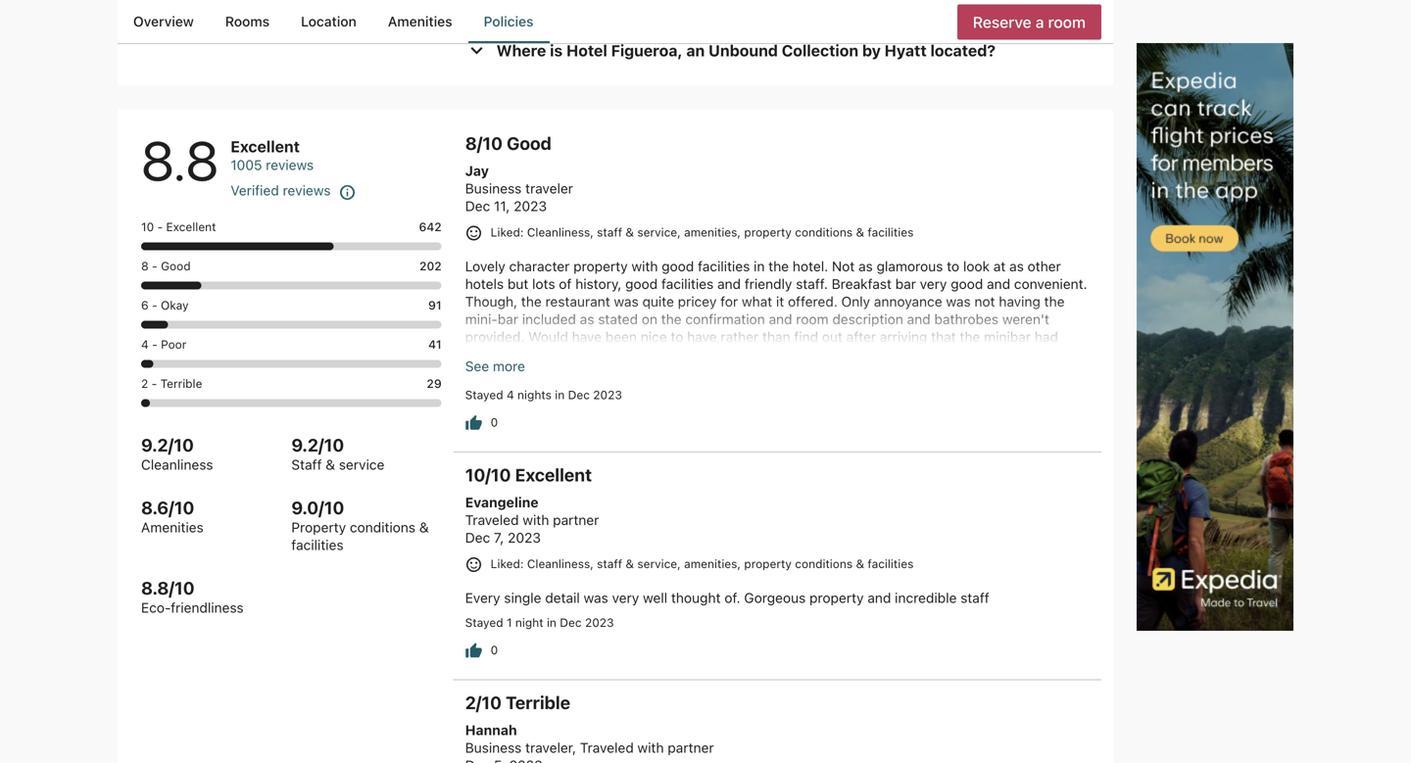 Task type: vqa. For each thing, say whether or not it's contained in the screenshot.
Beach
no



Task type: describe. For each thing, give the bounding box(es) containing it.
instead
[[805, 347, 851, 363]]

8.6/10
[[141, 498, 194, 519]]

1 horizontal spatial as
[[859, 258, 873, 275]]

10/10 excellent evangeline traveled with partner dec 7, 2023
[[465, 465, 600, 546]]

0 horizontal spatial terrible
[[160, 377, 202, 391]]

mini-
[[465, 311, 498, 327]]

verified
[[231, 183, 279, 199]]

0 horizontal spatial 4
[[141, 338, 149, 352]]

2 horizontal spatial as
[[1010, 258, 1024, 275]]

hannah
[[465, 722, 517, 739]]

- inside lovely character property with good facilities in the hotel. not as glamorous to look at as other hotels but lots of history, good facilities and friendly staff. breakfast bar very good and convenient. though, the restaurant was quite pricey for what it offered. only annoyance was not having the mini-bar included as stated on the confirmation and room description and bathrobes weren't provided. would have been nice to have rather than find out after arriving that the minibar had been "withdrawn for the winter". nothing was offered instead - just matter of fact it's been stopped.
[[855, 347, 862, 363]]

1
[[507, 616, 512, 630]]

0 vertical spatial is
[[578, 6, 591, 25]]

property right gorgeous
[[810, 590, 864, 606]]

reserve a room
[[973, 13, 1086, 31]]

stayed for 10/10
[[465, 616, 504, 630]]

1 vertical spatial for
[[576, 347, 594, 363]]

1 horizontal spatial good
[[662, 258, 695, 275]]

a
[[1036, 13, 1045, 31]]

9.2/10 cleanliness
[[141, 435, 213, 473]]

in for 10/10 excellent
[[547, 616, 557, 630]]

poor
[[161, 338, 187, 352]]

partner for excellent
[[553, 512, 600, 528]]

nice
[[641, 329, 667, 345]]

9.2/10 for 9.2/10 cleanliness
[[141, 435, 194, 456]]

what
[[497, 6, 537, 25]]

1 horizontal spatial amenities
[[388, 13, 453, 29]]

service
[[339, 457, 385, 473]]

out inside lovely character property with good facilities in the hotel. not as glamorous to look at as other hotels but lots of history, good facilities and friendly staff. breakfast bar very good and convenient. though, the restaurant was quite pricey for what it offered. only annoyance was not having the mini-bar included as stated on the confirmation and room description and bathrobes weren't provided. would have been nice to have rather than find out after arriving that the minibar had been "withdrawn for the winter". nothing was offered instead - just matter of fact it's been stopped.
[[823, 329, 843, 345]]

nights
[[518, 388, 552, 402]]

small image
[[335, 182, 360, 204]]

history,
[[576, 276, 622, 292]]

convenient.
[[1015, 276, 1088, 292]]

of.
[[725, 590, 741, 606]]

facilities inside 9.0/10 property conditions & facilities
[[292, 537, 344, 554]]

small image for 10/10
[[465, 556, 483, 574]]

friendliness
[[171, 600, 244, 616]]

bathrobes
[[935, 311, 999, 327]]

0 vertical spatial to
[[947, 258, 960, 275]]

1005
[[231, 157, 262, 173]]

overview
[[133, 13, 194, 29]]

traveled for excellent
[[465, 512, 519, 528]]

1 vertical spatial to
[[671, 329, 684, 345]]

it
[[777, 294, 785, 310]]

property up friendly
[[745, 226, 792, 239]]

location link
[[285, 0, 372, 43]]

dec inside the 8/10 good jay business traveler dec 11, 2023
[[465, 198, 490, 214]]

1 horizontal spatial bar
[[896, 276, 917, 292]]

liked: cleanliness, staff & service, amenities, property conditions & facilities for good
[[491, 226, 914, 239]]

0 for 10/10
[[491, 644, 498, 657]]

evangeline
[[465, 495, 539, 511]]

staff for 10/10 excellent
[[597, 557, 623, 571]]

offered
[[756, 347, 802, 363]]

9.0 out of 10 element
[[292, 498, 442, 519]]

than
[[763, 329, 791, 345]]

& inside 9.2/10 staff & service
[[326, 457, 335, 473]]

nothing
[[673, 347, 724, 363]]

0 button for 8/10 good
[[465, 415, 498, 432]]

the down lots
[[522, 294, 542, 310]]

eco-
[[141, 600, 171, 616]]

and up confirmation
[[718, 276, 741, 292]]

quite
[[643, 294, 675, 310]]

11,
[[494, 198, 510, 214]]

winter".
[[622, 347, 670, 363]]

hyatt
[[885, 41, 927, 60]]

was up bathrobes
[[947, 294, 971, 310]]

was up stated
[[614, 294, 639, 310]]

- for good
[[152, 260, 158, 273]]

location
[[301, 13, 357, 29]]

pricey
[[678, 294, 717, 310]]

cleanliness, for 8/10 good
[[527, 226, 594, 239]]

the down bathrobes
[[960, 329, 981, 345]]

traveled for business
[[580, 740, 634, 756]]

look
[[964, 258, 990, 275]]

rooms link
[[210, 0, 285, 43]]

character
[[509, 258, 570, 275]]

6
[[141, 299, 149, 312]]

verified reviews
[[231, 183, 331, 199]]

weren't
[[1003, 311, 1050, 327]]

restaurant
[[546, 294, 611, 310]]

4 - poor
[[141, 338, 187, 352]]

offered.
[[788, 294, 838, 310]]

hyatt?
[[1013, 6, 1064, 25]]

- for okay
[[152, 299, 158, 312]]

the down convenient. on the top of page
[[1045, 294, 1065, 310]]

1 vertical spatial bar
[[498, 311, 519, 327]]

service, for 10/10 excellent
[[638, 557, 681, 571]]

service, for 8/10 good
[[638, 226, 681, 239]]

1 vertical spatial is
[[550, 41, 563, 60]]

1 horizontal spatial figueroa,
[[740, 6, 811, 25]]

2 have from the left
[[688, 329, 717, 345]]

0 vertical spatial hotel
[[695, 6, 736, 25]]

and down it
[[769, 311, 793, 327]]

0 horizontal spatial collection
[[782, 41, 859, 60]]

check-
[[595, 6, 647, 25]]

1 vertical spatial good
[[161, 260, 191, 273]]

8.6 out of 10 element
[[141, 498, 292, 519]]

- for terrible
[[152, 377, 157, 391]]

8.8/10 eco-friendliness
[[141, 578, 244, 616]]

at inside lovely character property with good facilities in the hotel. not as glamorous to look at as other hotels but lots of history, good facilities and friendly staff. breakfast bar very good and convenient. though, the restaurant was quite pricey for what it offered. only annoyance was not having the mini-bar included as stated on the confirmation and room description and bathrobes weren't provided. would have been nice to have rather than find out after arriving that the minibar had been "withdrawn for the winter". nothing was offered instead - just matter of fact it's been stopped.
[[994, 258, 1006, 275]]

1 horizontal spatial collection
[[910, 6, 987, 25]]

1 vertical spatial 4
[[507, 388, 514, 402]]

hannah business traveler, traveled with partner
[[465, 722, 714, 756]]

cleanliness, for 10/10 excellent
[[527, 557, 594, 571]]

conditions for 10/10 excellent
[[796, 557, 853, 571]]

with inside lovely character property with good facilities in the hotel. not as glamorous to look at as other hotels but lots of history, good facilities and friendly staff. breakfast bar very good and convenient. though, the restaurant was quite pricey for what it offered. only annoyance was not having the mini-bar included as stated on the confirmation and room description and bathrobes weren't provided. would have been nice to have rather than find out after arriving that the minibar had been "withdrawn for the winter". nothing was offered instead - just matter of fact it's been stopped.
[[632, 258, 658, 275]]

0 for 8/10
[[491, 416, 498, 429]]

traveler
[[526, 181, 574, 197]]

lovely character property with good facilities in the hotel. not as glamorous to look at as other hotels but lots of history, good facilities and friendly staff. breakfast bar very good and convenient. though, the restaurant was quite pricey for what it offered. only annoyance was not having the mini-bar included as stated on the confirmation and room description and bathrobes weren't provided. would have been nice to have rather than find out after arriving that the minibar had been "withdrawn for the winter". nothing was offered instead - just matter of fact it's been stopped.
[[465, 258, 1088, 380]]

1 horizontal spatial unbound
[[837, 6, 907, 25]]

- for poor
[[152, 338, 158, 352]]

not
[[832, 258, 855, 275]]

detail
[[545, 590, 580, 606]]

2 horizontal spatial good
[[951, 276, 984, 292]]

91
[[429, 299, 442, 312]]

0 vertical spatial out
[[647, 6, 672, 25]]

that
[[932, 329, 957, 345]]

staff
[[292, 457, 322, 473]]

other
[[1028, 258, 1062, 275]]

reviews inside the excellent 1005 reviews
[[266, 157, 314, 173]]

where is hotel figueroa, an unbound collection by hyatt located?
[[497, 41, 996, 60]]

but
[[508, 276, 529, 292]]

2023 inside the 8/10 good jay business traveler dec 11, 2023
[[514, 198, 547, 214]]

and up not
[[987, 276, 1011, 292]]

1 vertical spatial excellent
[[166, 220, 216, 234]]

amenities, for excellent
[[685, 557, 741, 571]]

gorgeous
[[745, 590, 806, 606]]

0 horizontal spatial good
[[626, 276, 658, 292]]

glamorous
[[877, 258, 944, 275]]

2023 right night
[[585, 616, 614, 630]]

stayed 1 night in dec 2023
[[465, 616, 614, 630]]

642
[[419, 220, 442, 234]]

2/10
[[465, 693, 502, 714]]

had
[[1035, 329, 1059, 345]]

1 have from the left
[[572, 329, 602, 345]]

9.0/10 property conditions & facilities
[[292, 498, 429, 554]]

time
[[541, 6, 575, 25]]

and left incredible
[[868, 590, 892, 606]]

29
[[427, 377, 442, 391]]

business inside the 8/10 good jay business traveler dec 11, 2023
[[465, 181, 522, 197]]

room inside button
[[1049, 13, 1086, 31]]

rooms
[[225, 13, 270, 29]]



Task type: locate. For each thing, give the bounding box(es) containing it.
in for 8/10 good
[[555, 388, 565, 402]]

cleanliness
[[141, 457, 213, 473]]

dec left 11,
[[465, 198, 490, 214]]

though,
[[465, 294, 518, 310]]

stayed for 8/10
[[465, 388, 504, 402]]

just
[[865, 347, 888, 363]]

1 horizontal spatial to
[[947, 258, 960, 275]]

stayed 4 nights in dec 2023
[[465, 388, 622, 402]]

1 liked: cleanliness, staff & service, amenities, property conditions & facilities from the top
[[491, 226, 914, 239]]

0 vertical spatial liked:
[[491, 226, 524, 239]]

1 vertical spatial very
[[612, 590, 640, 606]]

list
[[118, 0, 1114, 43]]

& inside 9.0/10 property conditions & facilities
[[420, 520, 429, 536]]

0 vertical spatial amenities,
[[685, 226, 741, 239]]

1 vertical spatial reviews
[[283, 183, 331, 199]]

small image up every
[[465, 556, 483, 574]]

1 vertical spatial out
[[823, 329, 843, 345]]

to left the look on the right of the page
[[947, 258, 960, 275]]

0 vertical spatial in
[[754, 258, 765, 275]]

staff up history,
[[597, 226, 623, 239]]

fact
[[954, 347, 978, 363]]

lots
[[533, 276, 556, 292]]

traveled
[[465, 512, 519, 528], [580, 740, 634, 756]]

dec left 7,
[[465, 530, 490, 546]]

2023 down traveler
[[514, 198, 547, 214]]

property inside lovely character property with good facilities in the hotel. not as glamorous to look at as other hotels but lots of history, good facilities and friendly staff. breakfast bar very good and convenient. though, the restaurant was quite pricey for what it offered. only annoyance was not having the mini-bar included as stated on the confirmation and room description and bathrobes weren't provided. would have been nice to have rather than find out after arriving that the minibar had been "withdrawn for the winter". nothing was offered instead - just matter of fact it's been stopped.
[[574, 258, 628, 275]]

0 vertical spatial room
[[1049, 13, 1086, 31]]

2 amenities, from the top
[[685, 557, 741, 571]]

0 vertical spatial traveled
[[465, 512, 519, 528]]

an down what time is check-out at hotel figueroa, an unbound collection by hyatt?
[[687, 41, 705, 60]]

1 horizontal spatial been
[[606, 329, 637, 345]]

0 vertical spatial figueroa,
[[740, 6, 811, 25]]

have down stated
[[572, 329, 602, 345]]

1 vertical spatial 0
[[491, 644, 498, 657]]

1 horizontal spatial for
[[721, 294, 738, 310]]

1 0 from the top
[[491, 416, 498, 429]]

0 horizontal spatial amenities
[[141, 520, 204, 536]]

1 vertical spatial stayed
[[465, 616, 504, 630]]

well
[[643, 590, 668, 606]]

conditions for 8/10 good
[[796, 226, 853, 239]]

very down glamorous
[[920, 276, 948, 292]]

0 horizontal spatial of
[[559, 276, 572, 292]]

- right 8
[[152, 260, 158, 273]]

traveled up 7,
[[465, 512, 519, 528]]

liked: for 10/10
[[491, 557, 524, 571]]

0 button up 2/10
[[465, 643, 498, 660]]

0 vertical spatial for
[[721, 294, 738, 310]]

1 horizontal spatial out
[[823, 329, 843, 345]]

0 vertical spatial unbound
[[837, 6, 907, 25]]

in right night
[[547, 616, 557, 630]]

1 9.2/10 from the left
[[141, 435, 194, 456]]

to right nice
[[671, 329, 684, 345]]

good down the look on the right of the page
[[951, 276, 984, 292]]

9.2/10 inside 9.2/10 cleanliness
[[141, 435, 194, 456]]

is right time
[[578, 6, 591, 25]]

the up friendly
[[769, 258, 789, 275]]

0 horizontal spatial have
[[572, 329, 602, 345]]

- down the after
[[855, 347, 862, 363]]

list containing overview
[[118, 0, 1114, 43]]

7,
[[494, 530, 504, 546]]

1 vertical spatial by
[[863, 41, 881, 60]]

1 vertical spatial figueroa,
[[611, 41, 683, 60]]

0 horizontal spatial for
[[576, 347, 594, 363]]

0 vertical spatial of
[[559, 276, 572, 292]]

conditions up "hotel."
[[796, 226, 853, 239]]

0 right medium icon
[[491, 416, 498, 429]]

0 horizontal spatial good
[[161, 260, 191, 273]]

with inside the 'hannah business traveler, traveled with partner'
[[638, 740, 664, 756]]

2 vertical spatial excellent
[[515, 465, 592, 486]]

2 vertical spatial staff
[[961, 590, 990, 606]]

overview link
[[118, 0, 210, 43]]

of up restaurant
[[559, 276, 572, 292]]

2 service, from the top
[[638, 557, 681, 571]]

2023 right 7,
[[508, 530, 541, 546]]

been up stopped.
[[465, 347, 497, 363]]

traveler,
[[526, 740, 577, 756]]

2 business from the top
[[465, 740, 522, 756]]

2 0 button from the top
[[465, 643, 498, 660]]

with for business
[[638, 740, 664, 756]]

only
[[842, 294, 871, 310]]

0 horizontal spatial traveled
[[465, 512, 519, 528]]

liked: cleanliness, staff & service, amenities, property conditions & facilities up pricey
[[491, 226, 914, 239]]

as left other
[[1010, 258, 1024, 275]]

good up pricey
[[662, 258, 695, 275]]

0 right medium image
[[491, 644, 498, 657]]

liked: down 11,
[[491, 226, 524, 239]]

lovely
[[465, 258, 506, 275]]

10 - excellent
[[141, 220, 216, 234]]

9.0/10
[[292, 498, 344, 519]]

1 service, from the top
[[638, 226, 681, 239]]

-
[[157, 220, 163, 234], [152, 260, 158, 273], [152, 299, 158, 312], [152, 338, 158, 352], [855, 347, 862, 363], [152, 377, 157, 391]]

an up "where is hotel figueroa, an unbound collection by hyatt located?"
[[815, 6, 833, 25]]

thought
[[672, 590, 721, 606]]

the down stated
[[597, 347, 618, 363]]

0 horizontal spatial is
[[550, 41, 563, 60]]

2 small image from the top
[[465, 556, 483, 574]]

very inside lovely character property with good facilities in the hotel. not as glamorous to look at as other hotels but lots of history, good facilities and friendly staff. breakfast bar very good and convenient. though, the restaurant was quite pricey for what it offered. only annoyance was not having the mini-bar included as stated on the confirmation and room description and bathrobes weren't provided. would have been nice to have rather than find out after arriving that the minibar had been "withdrawn for the winter". nothing was offered instead - just matter of fact it's been stopped.
[[920, 276, 948, 292]]

excellent up evangeline
[[515, 465, 592, 486]]

what
[[742, 294, 773, 310]]

excellent inside the 10/10 excellent evangeline traveled with partner dec 7, 2023
[[515, 465, 592, 486]]

2 liked: from the top
[[491, 557, 524, 571]]

202
[[420, 260, 442, 273]]

stayed down stopped.
[[465, 388, 504, 402]]

excellent inside the excellent 1005 reviews
[[231, 137, 300, 156]]

dec right nights at the bottom of the page
[[568, 388, 590, 402]]

as up breakfast
[[859, 258, 873, 275]]

conditions up gorgeous
[[796, 557, 853, 571]]

0 vertical spatial at
[[676, 6, 691, 25]]

partner inside the 10/10 excellent evangeline traveled with partner dec 7, 2023
[[553, 512, 600, 528]]

8/10 good jay business traveler dec 11, 2023
[[465, 133, 574, 214]]

liked:
[[491, 226, 524, 239], [491, 557, 524, 571]]

0 vertical spatial conditions
[[796, 226, 853, 239]]

description
[[833, 311, 904, 327]]

0 vertical spatial an
[[815, 6, 833, 25]]

0 vertical spatial collection
[[910, 6, 987, 25]]

liked: cleanliness, staff & service, amenities, property conditions & facilities for excellent
[[491, 557, 914, 571]]

been down stated
[[606, 329, 637, 345]]

see more
[[465, 358, 525, 375]]

2023 down winter".
[[594, 388, 622, 402]]

6 - okay
[[141, 299, 189, 312]]

and down annoyance
[[908, 311, 931, 327]]

dec inside the 10/10 excellent evangeline traveled with partner dec 7, 2023
[[465, 530, 490, 546]]

1 vertical spatial in
[[555, 388, 565, 402]]

small image for 8/10
[[465, 225, 483, 242]]

property up gorgeous
[[745, 557, 792, 571]]

amenities left policies
[[388, 13, 453, 29]]

10
[[141, 220, 154, 234]]

been down minibar
[[1005, 347, 1036, 363]]

0 vertical spatial partner
[[553, 512, 600, 528]]

4 left nights at the bottom of the page
[[507, 388, 514, 402]]

for up confirmation
[[721, 294, 738, 310]]

9.2 out of 10 element for 9.2/10 cleanliness
[[141, 435, 292, 457]]

&
[[626, 226, 634, 239], [857, 226, 865, 239], [326, 457, 335, 473], [420, 520, 429, 536], [626, 557, 634, 571], [857, 557, 865, 571]]

0 horizontal spatial been
[[465, 347, 497, 363]]

41
[[429, 338, 442, 352]]

collection up located?
[[910, 6, 987, 25]]

excellent up 1005
[[231, 137, 300, 156]]

1 vertical spatial an
[[687, 41, 705, 60]]

1 vertical spatial liked: cleanliness, staff & service, amenities, property conditions & facilities
[[491, 557, 914, 571]]

small image
[[465, 225, 483, 242], [465, 556, 483, 574]]

9.2/10 inside 9.2/10 staff & service
[[292, 435, 344, 456]]

9.2/10 up staff
[[292, 435, 344, 456]]

would
[[529, 329, 569, 345]]

with for excellent
[[523, 512, 549, 528]]

where
[[497, 41, 547, 60]]

0 vertical spatial excellent
[[231, 137, 300, 156]]

incredible
[[895, 590, 957, 606]]

1 cleanliness, from the top
[[527, 226, 594, 239]]

room inside lovely character property with good facilities in the hotel. not as glamorous to look at as other hotels but lots of history, good facilities and friendly staff. breakfast bar very good and convenient. though, the restaurant was quite pricey for what it offered. only annoyance was not having the mini-bar included as stated on the confirmation and room description and bathrobes weren't provided. would have been nice to have rather than find out after arriving that the minibar had been "withdrawn for the winter". nothing was offered instead - just matter of fact it's been stopped.
[[797, 311, 829, 327]]

hotel down time
[[567, 41, 608, 60]]

1 0 button from the top
[[465, 415, 498, 432]]

figueroa,
[[740, 6, 811, 25], [611, 41, 683, 60]]

at
[[676, 6, 691, 25], [994, 258, 1006, 275]]

annoyance
[[875, 294, 943, 310]]

policies
[[484, 13, 534, 29]]

0 button
[[465, 415, 498, 432], [465, 643, 498, 660]]

having
[[999, 294, 1041, 310]]

liked: for 8/10
[[491, 226, 524, 239]]

1 horizontal spatial partner
[[668, 740, 714, 756]]

confirmation
[[686, 311, 766, 327]]

0 horizontal spatial hotel
[[567, 41, 608, 60]]

business up 11,
[[465, 181, 522, 197]]

arriving
[[880, 329, 928, 345]]

every
[[465, 590, 501, 606]]

at right the look on the right of the page
[[994, 258, 1006, 275]]

good
[[662, 258, 695, 275], [626, 276, 658, 292], [951, 276, 984, 292]]

property up history,
[[574, 258, 628, 275]]

1005 reviews button
[[231, 157, 360, 174]]

of
[[559, 276, 572, 292], [937, 347, 950, 363]]

conditions inside 9.0/10 property conditions & facilities
[[350, 520, 416, 536]]

9.2 out of 10 element for 9.2/10 staff & service
[[292, 435, 442, 457]]

with inside the 10/10 excellent evangeline traveled with partner dec 7, 2023
[[523, 512, 549, 528]]

8.8/10
[[141, 578, 195, 599]]

good right 8
[[161, 260, 191, 273]]

1 9.2 out of 10 element from the left
[[141, 435, 292, 457]]

0 horizontal spatial out
[[647, 6, 672, 25]]

1 business from the top
[[465, 181, 522, 197]]

2023
[[514, 198, 547, 214], [594, 388, 622, 402], [508, 530, 541, 546], [585, 616, 614, 630]]

collection
[[910, 6, 987, 25], [782, 41, 859, 60]]

1 vertical spatial amenities
[[141, 520, 204, 536]]

figueroa, up "where is hotel figueroa, an unbound collection by hyatt located?"
[[740, 6, 811, 25]]

stayed down every
[[465, 616, 504, 630]]

1 horizontal spatial by
[[991, 6, 1010, 25]]

1 horizontal spatial 9.2/10
[[292, 435, 344, 456]]

1 small image from the top
[[465, 225, 483, 242]]

0 button up 10/10
[[465, 415, 498, 432]]

matter
[[892, 347, 933, 363]]

amenities
[[388, 13, 453, 29], [141, 520, 204, 536]]

0 vertical spatial good
[[507, 133, 552, 154]]

good inside the 8/10 good jay business traveler dec 11, 2023
[[507, 133, 552, 154]]

traveled inside the 'hannah business traveler, traveled with partner'
[[580, 740, 634, 756]]

medium image
[[465, 415, 483, 432]]

partner inside the 'hannah business traveler, traveled with partner'
[[668, 740, 714, 756]]

reviews down 1005 reviews button
[[283, 183, 331, 199]]

1 vertical spatial with
[[523, 512, 549, 528]]

2 horizontal spatial been
[[1005, 347, 1036, 363]]

9.2/10 staff & service
[[292, 435, 385, 473]]

10/10
[[465, 465, 511, 486]]

facilities
[[868, 226, 914, 239], [698, 258, 750, 275], [662, 276, 714, 292], [292, 537, 344, 554], [868, 557, 914, 571]]

small image up lovely
[[465, 225, 483, 242]]

1 vertical spatial small image
[[465, 556, 483, 574]]

room right a
[[1049, 13, 1086, 31]]

in up friendly
[[754, 258, 765, 275]]

reserve
[[973, 13, 1032, 31]]

- right 10
[[157, 220, 163, 234]]

9.2 out of 10 element
[[141, 435, 292, 457], [292, 435, 442, 457]]

amenities link
[[372, 0, 468, 43]]

1 vertical spatial amenities,
[[685, 557, 741, 571]]

2 stayed from the top
[[465, 616, 504, 630]]

staff up stayed 1 night in dec 2023
[[597, 557, 623, 571]]

liked: cleanliness, staff & service, amenities, property conditions & facilities up thought
[[491, 557, 914, 571]]

night
[[516, 616, 544, 630]]

the right on
[[662, 311, 682, 327]]

in inside lovely character property with good facilities in the hotel. not as glamorous to look at as other hotels but lots of history, good facilities and friendly staff. breakfast bar very good and convenient. though, the restaurant was quite pricey for what it offered. only annoyance was not having the mini-bar included as stated on the confirmation and room description and bathrobes weren't provided. would have been nice to have rather than find out after arriving that the minibar had been "withdrawn for the winter". nothing was offered instead - just matter of fact it's been stopped.
[[754, 258, 765, 275]]

0 horizontal spatial an
[[687, 41, 705, 60]]

0 vertical spatial small image
[[465, 225, 483, 242]]

see more button
[[465, 358, 1090, 376]]

1 horizontal spatial have
[[688, 329, 717, 345]]

0 horizontal spatial bar
[[498, 311, 519, 327]]

bar up provided.
[[498, 311, 519, 327]]

1 vertical spatial traveled
[[580, 740, 634, 756]]

1 vertical spatial of
[[937, 347, 950, 363]]

amenities, up the every single detail was very well thought of. gorgeous property and incredible staff
[[685, 557, 741, 571]]

2/10 terrible
[[465, 693, 571, 714]]

by left hyatt?
[[991, 6, 1010, 25]]

cleanliness, up detail
[[527, 557, 594, 571]]

included
[[522, 311, 577, 327]]

2 0 from the top
[[491, 644, 498, 657]]

1 horizontal spatial good
[[507, 133, 552, 154]]

jay
[[465, 163, 489, 179]]

8.8
[[141, 128, 219, 193]]

0 horizontal spatial by
[[863, 41, 881, 60]]

2 vertical spatial in
[[547, 616, 557, 630]]

1 vertical spatial unbound
[[709, 41, 778, 60]]

9.2 out of 10 element up cleanliness
[[141, 435, 292, 457]]

hotel up "where is hotel figueroa, an unbound collection by hyatt located?"
[[695, 6, 736, 25]]

2023 inside the 10/10 excellent evangeline traveled with partner dec 7, 2023
[[508, 530, 541, 546]]

1 amenities, from the top
[[685, 226, 741, 239]]

9.2 out of 10 element up service
[[292, 435, 442, 457]]

amenities, for good
[[685, 226, 741, 239]]

2 9.2/10 from the left
[[292, 435, 344, 456]]

0 horizontal spatial at
[[676, 6, 691, 25]]

1 vertical spatial collection
[[782, 41, 859, 60]]

2 horizontal spatial excellent
[[515, 465, 592, 486]]

partner for business
[[668, 740, 714, 756]]

0 vertical spatial stayed
[[465, 388, 504, 402]]

amenities, up pricey
[[685, 226, 741, 239]]

0 vertical spatial liked: cleanliness, staff & service, amenities, property conditions & facilities
[[491, 226, 914, 239]]

staff right incredible
[[961, 590, 990, 606]]

of down 'that'
[[937, 347, 950, 363]]

1 vertical spatial business
[[465, 740, 522, 756]]

staff for 8/10 good
[[597, 226, 623, 239]]

traveled inside the 10/10 excellent evangeline traveled with partner dec 7, 2023
[[465, 512, 519, 528]]

0 vertical spatial business
[[465, 181, 522, 197]]

1 horizontal spatial terrible
[[506, 693, 571, 714]]

was down rather
[[727, 347, 752, 363]]

business inside the 'hannah business traveler, traveled with partner'
[[465, 740, 522, 756]]

by
[[991, 6, 1010, 25], [863, 41, 881, 60]]

0 button for 10/10 excellent
[[465, 643, 498, 660]]

after
[[847, 329, 877, 345]]

8 - good
[[141, 260, 191, 273]]

liked: cleanliness, staff & service, amenities, property conditions & facilities
[[491, 226, 914, 239], [491, 557, 914, 571]]

0 vertical spatial by
[[991, 6, 1010, 25]]

1 horizontal spatial of
[[937, 347, 950, 363]]

hotel.
[[793, 258, 829, 275]]

collection down what time is check-out at hotel figueroa, an unbound collection by hyatt?
[[782, 41, 859, 60]]

1 vertical spatial hotel
[[567, 41, 608, 60]]

2 cleanliness, from the top
[[527, 557, 594, 571]]

2
[[141, 377, 148, 391]]

1 vertical spatial partner
[[668, 740, 714, 756]]

provided.
[[465, 329, 525, 345]]

1 horizontal spatial an
[[815, 6, 833, 25]]

policies link
[[468, 0, 550, 43]]

business
[[465, 181, 522, 197], [465, 740, 522, 756]]

located?
[[931, 41, 996, 60]]

1 vertical spatial service,
[[638, 557, 681, 571]]

0 horizontal spatial unbound
[[709, 41, 778, 60]]

0 vertical spatial cleanliness,
[[527, 226, 594, 239]]

0 vertical spatial service,
[[638, 226, 681, 239]]

an
[[815, 6, 833, 25], [687, 41, 705, 60]]

excellent right 10
[[166, 220, 216, 234]]

at right the check-
[[676, 6, 691, 25]]

very left well
[[612, 590, 640, 606]]

friendly
[[745, 276, 793, 292]]

0 horizontal spatial figueroa,
[[611, 41, 683, 60]]

have up nothing
[[688, 329, 717, 345]]

1 horizontal spatial hotel
[[695, 6, 736, 25]]

out up "where is hotel figueroa, an unbound collection by hyatt located?"
[[647, 6, 672, 25]]

was right detail
[[584, 590, 609, 606]]

1 liked: from the top
[[491, 226, 524, 239]]

2 liked: cleanliness, staff & service, amenities, property conditions & facilities from the top
[[491, 557, 914, 571]]

9.2/10 for 9.2/10 staff & service
[[292, 435, 344, 456]]

dec down detail
[[560, 616, 582, 630]]

0 horizontal spatial as
[[580, 311, 595, 327]]

out
[[647, 6, 672, 25], [823, 329, 843, 345]]

unbound up hyatt
[[837, 6, 907, 25]]

1 vertical spatial cleanliness,
[[527, 557, 594, 571]]

1 horizontal spatial room
[[1049, 13, 1086, 31]]

- right 2 at left
[[152, 377, 157, 391]]

0 vertical spatial 4
[[141, 338, 149, 352]]

2 9.2 out of 10 element from the left
[[292, 435, 442, 457]]

1 stayed from the top
[[465, 388, 504, 402]]

amenities down "8.6/10"
[[141, 520, 204, 536]]

unbound down what time is check-out at hotel figueroa, an unbound collection by hyatt?
[[709, 41, 778, 60]]

1 vertical spatial terrible
[[506, 693, 571, 714]]

reviews inside dropdown button
[[283, 183, 331, 199]]

0 horizontal spatial 9.2/10
[[141, 435, 194, 456]]

business down hannah
[[465, 740, 522, 756]]

8.8 out of 10 element
[[141, 578, 292, 600]]

as
[[859, 258, 873, 275], [1010, 258, 1024, 275], [580, 311, 595, 327]]

for right "withdrawn on the left top of page
[[576, 347, 594, 363]]

- for excellent
[[157, 220, 163, 234]]

verified reviews button
[[231, 174, 360, 211]]

breakfast
[[832, 276, 892, 292]]

traveled right traveler,
[[580, 740, 634, 756]]

reviews up verified reviews on the left top of page
[[266, 157, 314, 173]]

0 vertical spatial staff
[[597, 226, 623, 239]]

medium image
[[465, 643, 483, 660]]

8
[[141, 260, 149, 273]]

good up the quite
[[626, 276, 658, 292]]

1 horizontal spatial 4
[[507, 388, 514, 402]]

figueroa, down the check-
[[611, 41, 683, 60]]

0 vertical spatial 0
[[491, 416, 498, 429]]

0 vertical spatial amenities
[[388, 13, 453, 29]]

1 vertical spatial 0 button
[[465, 643, 498, 660]]

bar up annoyance
[[896, 276, 917, 292]]

dec
[[465, 198, 490, 214], [568, 388, 590, 402], [465, 530, 490, 546], [560, 616, 582, 630]]



